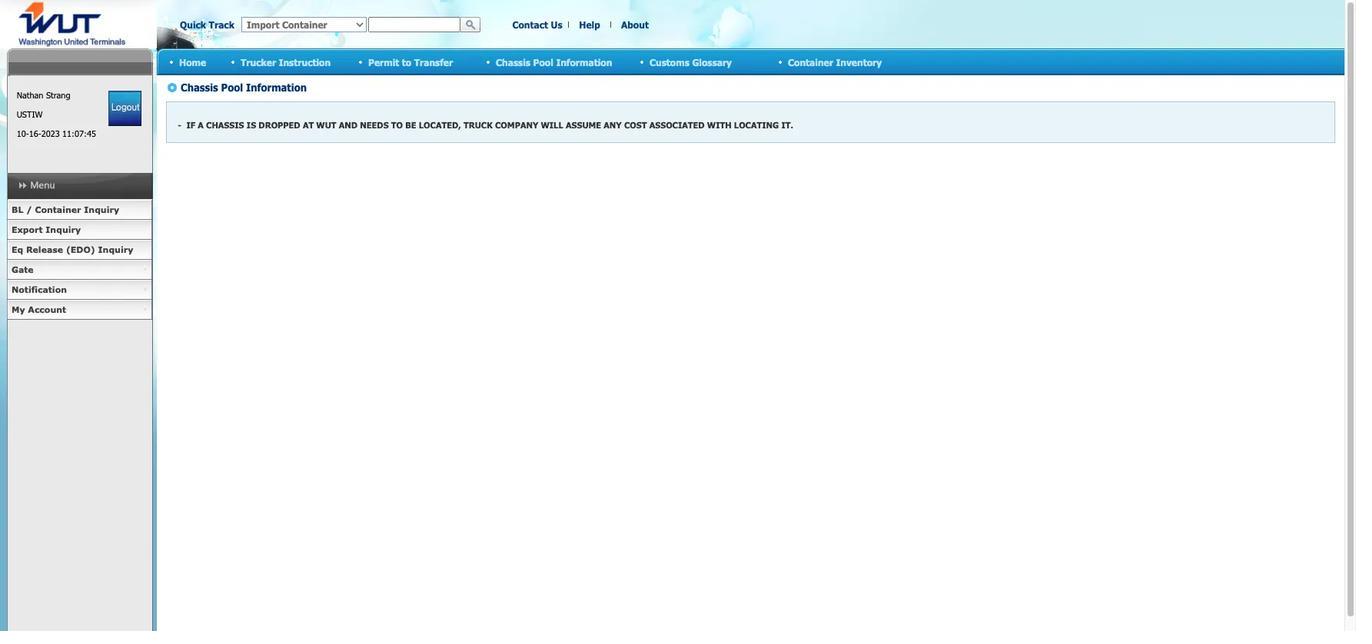 Task type: locate. For each thing, give the bounding box(es) containing it.
gate link
[[7, 260, 152, 280]]

customs glossary
[[650, 57, 732, 67]]

container inside "bl / container inquiry" link
[[35, 205, 81, 215]]

bl / container inquiry
[[12, 205, 119, 215]]

0 horizontal spatial container
[[35, 205, 81, 215]]

(edo)
[[66, 244, 95, 254]]

my account
[[12, 304, 66, 314]]

about
[[621, 19, 649, 30]]

chassis
[[496, 57, 531, 67]]

inquiry down bl / container inquiry
[[46, 224, 81, 234]]

1 vertical spatial container
[[35, 205, 81, 215]]

nathan strang
[[17, 90, 70, 100]]

bl
[[12, 205, 23, 215]]

contact
[[512, 19, 548, 30]]

export inquiry
[[12, 224, 81, 234]]

container
[[788, 57, 833, 67], [35, 205, 81, 215]]

container inventory
[[788, 57, 882, 67]]

track
[[209, 19, 234, 30]]

to
[[402, 57, 411, 67]]

16-
[[29, 128, 41, 138]]

None text field
[[368, 17, 461, 32]]

permit
[[368, 57, 399, 67]]

container left inventory
[[788, 57, 833, 67]]

export
[[12, 224, 43, 234]]

my account link
[[7, 300, 152, 320]]

notification
[[12, 284, 67, 294]]

us
[[551, 19, 562, 30]]

account
[[28, 304, 66, 314]]

1 vertical spatial inquiry
[[46, 224, 81, 234]]

inquiry for (edo)
[[98, 244, 133, 254]]

inquiry right (edo)
[[98, 244, 133, 254]]

inquiry
[[84, 205, 119, 215], [46, 224, 81, 234], [98, 244, 133, 254]]

inquiry up export inquiry link on the top of page
[[84, 205, 119, 215]]

1 horizontal spatial container
[[788, 57, 833, 67]]

quick track
[[180, 19, 234, 30]]

strang
[[46, 90, 70, 100]]

help
[[579, 19, 600, 30]]

contact us link
[[512, 19, 562, 30]]

glossary
[[692, 57, 732, 67]]

ustiw
[[17, 109, 43, 119]]

2023
[[41, 128, 60, 138]]

container up export inquiry
[[35, 205, 81, 215]]

inventory
[[836, 57, 882, 67]]

2 vertical spatial inquiry
[[98, 244, 133, 254]]

trucker
[[241, 57, 276, 67]]

release
[[26, 244, 63, 254]]

0 vertical spatial container
[[788, 57, 833, 67]]

eq release (edo) inquiry
[[12, 244, 133, 254]]

bl / container inquiry link
[[7, 200, 152, 220]]

export inquiry link
[[7, 220, 152, 240]]

0 vertical spatial inquiry
[[84, 205, 119, 215]]



Task type: vqa. For each thing, say whether or not it's contained in the screenshot.
logon id :
no



Task type: describe. For each thing, give the bounding box(es) containing it.
gate
[[12, 264, 34, 274]]

/
[[26, 205, 32, 215]]

home
[[179, 57, 206, 67]]

contact us
[[512, 19, 562, 30]]

pool
[[533, 57, 553, 67]]

help link
[[579, 19, 600, 30]]

10-
[[17, 128, 29, 138]]

permit to transfer
[[368, 57, 453, 67]]

eq release (edo) inquiry link
[[7, 240, 152, 260]]

quick
[[180, 19, 206, 30]]

transfer
[[414, 57, 453, 67]]

10-16-2023 11:07:45
[[17, 128, 96, 138]]

chassis pool information
[[496, 57, 612, 67]]

my
[[12, 304, 25, 314]]

information
[[556, 57, 612, 67]]

login image
[[109, 91, 142, 126]]

11:07:45
[[62, 128, 96, 138]]

about link
[[621, 19, 649, 30]]

customs
[[650, 57, 690, 67]]

instruction
[[279, 57, 331, 67]]

notification link
[[7, 280, 152, 300]]

nathan
[[17, 90, 43, 100]]

trucker instruction
[[241, 57, 331, 67]]

inquiry for container
[[84, 205, 119, 215]]

eq
[[12, 244, 23, 254]]



